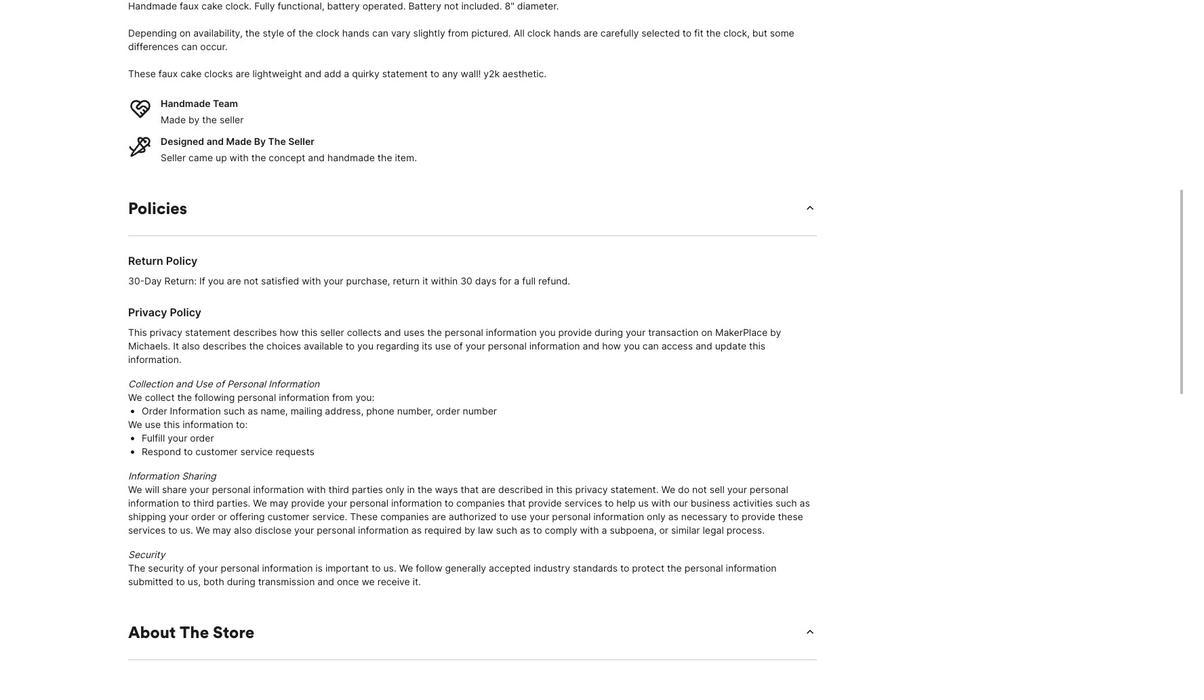 Task type: describe. For each thing, give the bounding box(es) containing it.
made for by
[[226, 136, 252, 147]]

makerplace
[[715, 327, 768, 338]]

use
[[195, 378, 213, 390]]

the inside handmade team made by the seller
[[202, 114, 217, 125]]

personal up parties.
[[212, 484, 251, 496]]

clock.
[[225, 0, 252, 12]]

you down refund.
[[540, 327, 556, 338]]

0 vertical spatial how
[[280, 327, 299, 338]]

the up "its"
[[427, 327, 442, 338]]

your left purchase,
[[324, 275, 344, 287]]

respond
[[142, 446, 181, 458]]

choices
[[267, 340, 301, 352]]

shipping
[[128, 511, 166, 523]]

0 vertical spatial only
[[386, 484, 405, 496]]

personal up comply
[[552, 511, 591, 523]]

to left us,
[[176, 576, 185, 588]]

y2k
[[484, 68, 500, 79]]

information down help
[[594, 511, 644, 523]]

information.
[[128, 354, 182, 366]]

information down refund.
[[529, 340, 580, 352]]

add
[[324, 68, 341, 79]]

1 vertical spatial third
[[193, 498, 214, 509]]

0 vertical spatial describes
[[233, 327, 277, 338]]

activities
[[733, 498, 773, 509]]

it
[[173, 340, 179, 352]]

we up offering at left bottom
[[253, 498, 267, 509]]

uses
[[404, 327, 425, 338]]

personal down legal
[[685, 563, 723, 574]]

made for by
[[161, 114, 186, 125]]

also inside information sharing we will share your personal information with third parties only in the ways that are described in this privacy statement. we do not sell your personal information to third parties. we may provide your personal information to companies that provide services to help us with our business activities such as shipping your order or offering customer service. these companies are authorized to use your personal information only as necessary to provide these services to us. we may also disclose your personal information as required by law such as to comply with a subpoena, or similar legal process.
[[234, 525, 252, 536]]

1 horizontal spatial seller
[[288, 136, 315, 147]]

1 in from the left
[[407, 484, 415, 496]]

2 vertical spatial such
[[496, 525, 518, 536]]

operated.
[[363, 0, 406, 12]]

information up transmission
[[262, 563, 313, 574]]

within
[[431, 275, 458, 287]]

0 vertical spatial order
[[436, 406, 460, 417]]

you:
[[356, 392, 375, 404]]

fulfill
[[142, 433, 165, 444]]

1 vertical spatial order
[[190, 433, 214, 444]]

business
[[691, 498, 730, 509]]

information down following
[[183, 419, 233, 431]]

it
[[423, 275, 428, 287]]

to right the authorized
[[499, 511, 508, 523]]

submitted
[[128, 576, 173, 588]]

purchase,
[[346, 275, 390, 287]]

1 vertical spatial that
[[508, 498, 526, 509]]

concept
[[269, 152, 305, 163]]

your inside security the security of your personal information is important to us. we follow generally accepted industry standards to protect the personal information submitted to us, both during transmission and once we receive it.
[[198, 563, 218, 574]]

number
[[463, 406, 497, 417]]

information up disclose
[[253, 484, 304, 496]]

0 vertical spatial can
[[372, 27, 389, 39]]

we
[[362, 576, 375, 588]]

policy for return policy
[[166, 254, 198, 268]]

privacy policy
[[128, 306, 201, 319]]

statement.
[[611, 484, 659, 496]]

as down the our
[[668, 511, 679, 523]]

personal inside "collection and use of personal information we collect the following personal information from you: order information such as name, mailing address, phone number, order number we use this information to: fulfill your order respond to customer service requests"
[[238, 392, 276, 404]]

use inside "collection and use of personal information we collect the following personal information from you: order information such as name, mailing address, phone number, order number we use this information to: fulfill your order respond to customer service requests"
[[145, 419, 161, 431]]

we down collection
[[128, 392, 142, 404]]

satisfied
[[261, 275, 299, 287]]

handmade faux cake clock. fully functional, battery operated. battery not included. 8" diameter. depending on availability, the style of the clock hands can vary slightly from pictured. all clock hands are carefully selected to fit the clock, but some differences can occur. these faux cake clocks are lightweight and add a quirky statement to any wall! y2k aesthetic.
[[128, 0, 797, 79]]

by inside information sharing we will share your personal information with third parties only in the ways that are described in this privacy statement. we do not sell your personal information to third parties. we may provide your personal information to companies that provide services to help us with our business activities such as shipping your order or offering customer service. these companies are authorized to use your personal information only as necessary to provide these services to us. we may also disclose your personal information as required by law such as to comply with a subpoena, or similar legal process.
[[464, 525, 475, 536]]

and inside security the security of your personal information is important to us. we follow generally accepted industry standards to protect the personal information submitted to us, both during transmission and once we receive it.
[[318, 576, 334, 588]]

your inside "collection and use of personal information we collect the following personal information from you: order information such as name, mailing address, phone number, order number we use this information to: fulfill your order respond to customer service requests"
[[168, 433, 187, 444]]

necessary
[[681, 511, 728, 523]]

occur.
[[200, 41, 228, 52]]

the left "choices"
[[249, 340, 264, 352]]

about the store
[[128, 623, 255, 643]]

from inside handmade faux cake clock. fully functional, battery operated. battery not included. 8" diameter. depending on availability, the style of the clock hands can vary slightly from pictured. all clock hands are carefully selected to fit the clock, but some differences can occur. these faux cake clocks are lightweight and add a quirky statement to any wall! y2k aesthetic.
[[448, 27, 469, 39]]

we inside security the security of your personal information is important to us. we follow generally accepted industry standards to protect the personal information submitted to us, both during transmission and once we receive it.
[[399, 563, 413, 574]]

these
[[778, 511, 803, 523]]

to left help
[[605, 498, 614, 509]]

1 horizontal spatial may
[[270, 498, 289, 509]]

diameter.
[[517, 0, 559, 12]]

differences
[[128, 41, 179, 52]]

vary
[[391, 27, 411, 39]]

use inside information sharing we will share your personal information with third parties only in the ways that are described in this privacy statement. we do not sell your personal information to third parties. we may provide your personal information to companies that provide services to help us with our business activities such as shipping your order or offering customer service. these companies are authorized to use your personal information only as necessary to provide these services to us. we may also disclose your personal information as required by law such as to comply with a subpoena, or similar legal process.
[[511, 511, 527, 523]]

fully
[[254, 0, 275, 12]]

information down for on the top of the page
[[486, 327, 537, 338]]

personal down for on the top of the page
[[488, 340, 527, 352]]

regarding
[[376, 340, 419, 352]]

your down share
[[169, 511, 189, 523]]

pictured.
[[471, 27, 511, 39]]

security
[[148, 563, 184, 574]]

provide down activities
[[742, 511, 776, 523]]

this inside information sharing we will share your personal information with third parties only in the ways that are described in this privacy statement. we do not sell your personal information to third parties. we may provide your personal information to companies that provide services to help us with our business activities such as shipping your order or offering customer service. these companies are authorized to use your personal information only as necessary to provide these services to us. we may also disclose your personal information as required by law such as to comply with a subpoena, or similar legal process.
[[556, 484, 573, 496]]

we up us,
[[196, 525, 210, 536]]

protect
[[632, 563, 665, 574]]

handmade for handmade faux cake clock. fully functional, battery operated. battery not included. 8" diameter. depending on availability, the style of the clock hands can vary slightly from pictured. all clock hands are carefully selected to fit the clock, but some differences can occur. these faux cake clocks are lightweight and add a quirky statement to any wall! y2k aesthetic.
[[128, 0, 177, 12]]

you right if
[[208, 275, 224, 287]]

order
[[142, 406, 167, 417]]

provide up service.
[[291, 498, 325, 509]]

order inside information sharing we will share your personal information with third parties only in the ways that are described in this privacy statement. we do not sell your personal information to third parties. we may provide your personal information to companies that provide services to help us with our business activities such as shipping your order or offering customer service. these companies are authorized to use your personal information only as necessary to provide these services to us. we may also disclose your personal information as required by law such as to comply with a subpoena, or similar legal process.
[[191, 511, 215, 523]]

we left will
[[128, 484, 142, 496]]

provide inside this privacy statement describes how this seller collects and uses the personal information you provide during your transaction on makerplace by michaels. it also describes the choices available to you regarding its use of your personal information and how you can access and update this information.
[[558, 327, 592, 338]]

law
[[478, 525, 493, 536]]

1 vertical spatial or
[[660, 525, 669, 536]]

0 vertical spatial faux
[[180, 0, 199, 12]]

is
[[316, 563, 323, 574]]

offering
[[230, 511, 265, 523]]

to left comply
[[533, 525, 542, 536]]

0 vertical spatial third
[[329, 484, 349, 496]]

your up service.
[[328, 498, 347, 509]]

if
[[199, 275, 205, 287]]

your down sharing
[[190, 484, 209, 496]]

personal up activities
[[750, 484, 789, 496]]

of inside this privacy statement describes how this seller collects and uses the personal information you provide during your transaction on makerplace by michaels. it also describes the choices available to you regarding its use of your personal information and how you can access and update this information.
[[454, 340, 463, 352]]

to left protect
[[620, 563, 630, 574]]

personal down service.
[[317, 525, 355, 536]]

1 hands from the left
[[342, 27, 370, 39]]

fit
[[695, 27, 704, 39]]

handmade team made by the seller
[[161, 98, 244, 125]]

with up service.
[[307, 484, 326, 496]]

the right "fit"
[[706, 27, 721, 39]]

to inside "collection and use of personal information we collect the following personal information from you: order information such as name, mailing address, phone number, order number we use this information to: fulfill your order respond to customer service requests"
[[184, 446, 193, 458]]

depending
[[128, 27, 177, 39]]

the inside "collection and use of personal information we collect the following personal information from you: order information such as name, mailing address, phone number, order number we use this information to: fulfill your order respond to customer service requests"
[[177, 392, 192, 404]]

following
[[195, 392, 235, 404]]

of inside handmade faux cake clock. fully functional, battery operated. battery not included. 8" diameter. depending on availability, the style of the clock hands can vary slightly from pictured. all clock hands are carefully selected to fit the clock, but some differences can occur. these faux cake clocks are lightweight and add a quirky statement to any wall! y2k aesthetic.
[[287, 27, 296, 39]]

requests
[[276, 446, 315, 458]]

1 vertical spatial may
[[213, 525, 231, 536]]

it.
[[413, 576, 421, 588]]

0 horizontal spatial companies
[[381, 511, 429, 523]]

2 clock from the left
[[527, 27, 551, 39]]

customer inside information sharing we will share your personal information with third parties only in the ways that are described in this privacy statement. we do not sell your personal information to third parties. we may provide your personal information to companies that provide services to help us with our business activities such as shipping your order or offering customer service. these companies are authorized to use your personal information only as necessary to provide these services to us. we may also disclose your personal information as required by law such as to comply with a subpoena, or similar legal process.
[[267, 511, 310, 523]]

available
[[304, 340, 343, 352]]

as up these on the right bottom
[[800, 498, 810, 509]]

functional,
[[278, 0, 325, 12]]

0 vertical spatial or
[[218, 511, 227, 523]]

you left access in the right of the page
[[624, 340, 640, 352]]

we left do
[[662, 484, 676, 496]]

to left any
[[430, 68, 440, 79]]

8"
[[505, 0, 515, 12]]

to up we
[[372, 563, 381, 574]]

designed and made by the seller seller came up with the concept and handmade the item.
[[161, 136, 417, 163]]

and inside handmade faux cake clock. fully functional, battery operated. battery not included. 8" diameter. depending on availability, the style of the clock hands can vary slightly from pictured. all clock hands are carefully selected to fit the clock, but some differences can occur. these faux cake clocks are lightweight and add a quirky statement to any wall! y2k aesthetic.
[[305, 68, 322, 79]]

privacy
[[128, 306, 167, 319]]

the down by
[[251, 152, 266, 163]]

collect
[[145, 392, 175, 404]]

lightweight
[[253, 68, 302, 79]]

seller inside this privacy statement describes how this seller collects and uses the personal information you provide during your transaction on makerplace by michaels. it also describes the choices available to you regarding its use of your personal information and how you can access and update this information.
[[320, 327, 344, 338]]

access
[[662, 340, 693, 352]]

designed
[[161, 136, 204, 147]]

1 vertical spatial not
[[244, 275, 259, 287]]

with right us at the bottom
[[652, 498, 671, 509]]

your left transaction
[[626, 327, 646, 338]]

once
[[337, 576, 359, 588]]

return:
[[164, 275, 197, 287]]

we up fulfill in the left bottom of the page
[[128, 419, 142, 431]]

the for security
[[128, 563, 145, 574]]

store
[[213, 623, 255, 643]]

to left "fit"
[[683, 27, 692, 39]]

any
[[442, 68, 458, 79]]

battery
[[327, 0, 360, 12]]

days
[[475, 275, 497, 287]]

service.
[[312, 511, 347, 523]]

1 horizontal spatial companies
[[456, 498, 505, 509]]

style
[[263, 27, 284, 39]]

policies button
[[128, 197, 817, 219]]

on inside handmade faux cake clock. fully functional, battery operated. battery not included. 8" diameter. depending on availability, the style of the clock hands can vary slightly from pictured. all clock hands are carefully selected to fit the clock, but some differences can occur. these faux cake clocks are lightweight and add a quirky statement to any wall! y2k aesthetic.
[[180, 27, 191, 39]]

30-day return: if you are not satisfied with your purchase, return it within 30 days for a full refund.
[[128, 275, 570, 287]]

standards
[[573, 563, 618, 574]]

2 horizontal spatial such
[[776, 498, 797, 509]]

legal
[[703, 525, 724, 536]]

not inside handmade faux cake clock. fully functional, battery operated. battery not included. 8" diameter. depending on availability, the style of the clock hands can vary slightly from pictured. all clock hands are carefully selected to fit the clock, but some differences can occur. these faux cake clocks are lightweight and add a quirky statement to any wall! y2k aesthetic.
[[444, 0, 459, 12]]

1 horizontal spatial only
[[647, 511, 666, 523]]

your down service.
[[294, 525, 314, 536]]

will
[[145, 484, 159, 496]]

slightly
[[413, 27, 445, 39]]

came
[[189, 152, 213, 163]]

clocks
[[204, 68, 233, 79]]

to down ways
[[445, 498, 454, 509]]

all
[[514, 27, 525, 39]]

michaels.
[[128, 340, 171, 352]]

are right if
[[227, 275, 241, 287]]

personal right uses
[[445, 327, 483, 338]]

battery
[[409, 0, 441, 12]]

information down ways
[[391, 498, 442, 509]]

to down share
[[182, 498, 191, 509]]

1 vertical spatial cake
[[181, 68, 202, 79]]



Task type: vqa. For each thing, say whether or not it's contained in the screenshot.
PM) associated with (5 pm to 10 pm)
no



Task type: locate. For each thing, give the bounding box(es) containing it.
1 vertical spatial seller
[[161, 152, 186, 163]]

quirky
[[352, 68, 380, 79]]

handmade up designed
[[161, 98, 211, 109]]

of inside security the security of your personal information is important to us. we follow generally accepted industry standards to protect the personal information submitted to us, both during transmission and once we receive it.
[[187, 563, 196, 574]]

privacy inside information sharing we will share your personal information with third parties only in the ways that are described in this privacy statement. we do not sell your personal information to third parties. we may provide your personal information to companies that provide services to help us with our business activities such as shipping your order or offering customer service. these companies are authorized to use your personal information only as necessary to provide these services to us. we may also disclose your personal information as required by law such as to comply with a subpoena, or similar legal process.
[[575, 484, 608, 496]]

us.
[[180, 525, 193, 536], [383, 563, 397, 574]]

the inside the designed and made by the seller seller came up with the concept and handmade the item.
[[268, 136, 286, 147]]

2 vertical spatial use
[[511, 511, 527, 523]]

information down following
[[170, 406, 221, 417]]

seller
[[288, 136, 315, 147], [161, 152, 186, 163]]

not inside information sharing we will share your personal information with third parties only in the ways that are described in this privacy statement. we do not sell your personal information to third parties. we may provide your personal information to companies that provide services to help us with our business activities such as shipping your order or offering customer service. these companies are authorized to use your personal information only as necessary to provide these services to us. we may also disclose your personal information as required by law such as to comply with a subpoena, or similar legal process.
[[692, 484, 707, 496]]

process.
[[727, 525, 765, 536]]

1 horizontal spatial services
[[565, 498, 602, 509]]

from up "address," at the bottom left of page
[[332, 392, 353, 404]]

of right "its"
[[454, 340, 463, 352]]

statement
[[382, 68, 428, 79], [185, 327, 231, 338]]

0 horizontal spatial third
[[193, 498, 214, 509]]

required
[[425, 525, 462, 536]]

the right by
[[268, 136, 286, 147]]

1 vertical spatial policy
[[170, 306, 201, 319]]

information down process.
[[726, 563, 777, 574]]

to inside this privacy statement describes how this seller collects and uses the personal information you provide during your transaction on makerplace by michaels. it also describes the choices available to you regarding its use of your personal information and how you can access and update this information.
[[346, 340, 355, 352]]

us
[[638, 498, 649, 509]]

how
[[280, 327, 299, 338], [602, 340, 621, 352]]

handmade for handmade team made by the seller
[[161, 98, 211, 109]]

companies up the authorized
[[456, 498, 505, 509]]

during inside security the security of your personal information is important to us. we follow generally accepted industry standards to protect the personal information submitted to us, both during transmission and once we receive it.
[[227, 576, 255, 588]]

may down offering at left bottom
[[213, 525, 231, 536]]

disclose
[[255, 525, 292, 536]]

1 vertical spatial during
[[227, 576, 255, 588]]

1 vertical spatial privacy
[[575, 484, 608, 496]]

policies
[[128, 198, 187, 218]]

the
[[245, 27, 260, 39], [299, 27, 313, 39], [706, 27, 721, 39], [202, 114, 217, 125], [251, 152, 266, 163], [378, 152, 392, 163], [427, 327, 442, 338], [249, 340, 264, 352], [177, 392, 192, 404], [418, 484, 432, 496], [667, 563, 682, 574]]

the inside security the security of your personal information is important to us. we follow generally accepted industry standards to protect the personal information submitted to us, both during transmission and once we receive it.
[[667, 563, 682, 574]]

in right "described"
[[546, 484, 554, 496]]

to up sharing
[[184, 446, 193, 458]]

1 horizontal spatial hands
[[554, 27, 581, 39]]

generally
[[445, 563, 486, 574]]

1 horizontal spatial can
[[372, 27, 389, 39]]

by inside handmade team made by the seller
[[189, 114, 200, 125]]

the down the 'functional,'
[[299, 27, 313, 39]]

these down differences
[[128, 68, 156, 79]]

2 horizontal spatial the
[[268, 136, 286, 147]]

such inside "collection and use of personal information we collect the following personal information from you: order information such as name, mailing address, phone number, order number we use this information to: fulfill your order respond to customer service requests"
[[224, 406, 245, 417]]

0 vertical spatial information
[[269, 378, 320, 390]]

1 horizontal spatial customer
[[267, 511, 310, 523]]

the down security
[[128, 563, 145, 574]]

1 horizontal spatial or
[[660, 525, 669, 536]]

1 horizontal spatial privacy
[[575, 484, 608, 496]]

1 horizontal spatial a
[[514, 275, 520, 287]]

0 vertical spatial the
[[268, 136, 286, 147]]

by
[[254, 136, 266, 147]]

the right protect
[[667, 563, 682, 574]]

0 horizontal spatial statement
[[185, 327, 231, 338]]

order down sharing
[[191, 511, 215, 523]]

this up comply
[[556, 484, 573, 496]]

this down "makerplace" in the top of the page
[[749, 340, 766, 352]]

0 vertical spatial us.
[[180, 525, 193, 536]]

a inside information sharing we will share your personal information with third parties only in the ways that are described in this privacy statement. we do not sell your personal information to third parties. we may provide your personal information to companies that provide services to help us with our business activities such as shipping your order or offering customer service. these companies are authorized to use your personal information only as necessary to provide these services to us. we may also disclose your personal information as required by law such as to comply with a subpoena, or similar legal process.
[[602, 525, 607, 536]]

return
[[128, 254, 163, 268]]

0 horizontal spatial services
[[128, 525, 166, 536]]

1 vertical spatial services
[[128, 525, 166, 536]]

privacy inside this privacy statement describes how this seller collects and uses the personal information you provide during your transaction on makerplace by michaels. it also describes the choices available to you regarding its use of your personal information and how you can access and update this information.
[[150, 327, 182, 338]]

0 vertical spatial such
[[224, 406, 245, 417]]

1 vertical spatial faux
[[159, 68, 178, 79]]

can for it
[[643, 340, 659, 352]]

0 vertical spatial cake
[[202, 0, 223, 12]]

0 vertical spatial customer
[[196, 446, 238, 458]]

also
[[182, 340, 200, 352], [234, 525, 252, 536]]

by inside this privacy statement describes how this seller collects and uses the personal information you provide during your transaction on makerplace by michaels. it also describes the choices available to you regarding its use of your personal information and how you can access and update this information.
[[770, 327, 781, 338]]

that
[[461, 484, 479, 496], [508, 498, 526, 509]]

in left ways
[[407, 484, 415, 496]]

not right battery
[[444, 0, 459, 12]]

1 vertical spatial also
[[234, 525, 252, 536]]

0 vertical spatial a
[[344, 68, 349, 79]]

by down the authorized
[[464, 525, 475, 536]]

parties
[[352, 484, 383, 496]]

with right up
[[230, 152, 249, 163]]

services down shipping
[[128, 525, 166, 536]]

personal down parties at the left bottom of page
[[350, 498, 389, 509]]

1 vertical spatial information
[[170, 406, 221, 417]]

address,
[[325, 406, 364, 417]]

information up mailing
[[269, 378, 320, 390]]

security
[[128, 549, 165, 561]]

2 vertical spatial by
[[464, 525, 475, 536]]

only right parties at the left bottom of page
[[386, 484, 405, 496]]

handmade inside handmade faux cake clock. fully functional, battery operated. battery not included. 8" diameter. depending on availability, the style of the clock hands can vary slightly from pictured. all clock hands are carefully selected to fit the clock, but some differences can occur. these faux cake clocks are lightweight and add a quirky statement to any wall! y2k aesthetic.
[[128, 0, 177, 12]]

this privacy statement describes how this seller collects and uses the personal information you provide during your transaction on makerplace by michaels. it also describes the choices available to you regarding its use of your personal information and how you can access and update this information.
[[128, 327, 781, 366]]

return policy
[[128, 254, 198, 268]]

how left access in the right of the page
[[602, 340, 621, 352]]

from
[[448, 27, 469, 39], [332, 392, 353, 404]]

the inside "dropdown button"
[[180, 623, 209, 643]]

provide down "described"
[[528, 498, 562, 509]]

your right "its"
[[466, 340, 485, 352]]

such
[[224, 406, 245, 417], [776, 498, 797, 509], [496, 525, 518, 536]]

collection
[[128, 378, 173, 390]]

we
[[128, 392, 142, 404], [128, 419, 142, 431], [128, 484, 142, 496], [662, 484, 676, 496], [253, 498, 267, 509], [196, 525, 210, 536], [399, 563, 413, 574]]

aesthetic.
[[503, 68, 547, 79]]

1 horizontal spatial how
[[602, 340, 621, 352]]

a right add at the left top of page
[[344, 68, 349, 79]]

0 horizontal spatial use
[[145, 419, 161, 431]]

handmade
[[328, 152, 375, 163]]

your right sell
[[727, 484, 747, 496]]

for
[[499, 275, 512, 287]]

transmission
[[258, 576, 315, 588]]

1 vertical spatial handmade
[[161, 98, 211, 109]]

us. down share
[[180, 525, 193, 536]]

about the store button
[[128, 622, 817, 644]]

statement inside handmade faux cake clock. fully functional, battery operated. battery not included. 8" diameter. depending on availability, the style of the clock hands can vary slightly from pictured. all clock hands are carefully selected to fit the clock, but some differences can occur. these faux cake clocks are lightweight and add a quirky statement to any wall! y2k aesthetic.
[[382, 68, 428, 79]]

such right law
[[496, 525, 518, 536]]

0 horizontal spatial also
[[182, 340, 200, 352]]

phone
[[366, 406, 395, 417]]

as
[[248, 406, 258, 417], [800, 498, 810, 509], [668, 511, 679, 523], [412, 525, 422, 536], [520, 525, 531, 536]]

your up comply
[[530, 511, 550, 523]]

1 vertical spatial a
[[514, 275, 520, 287]]

0 horizontal spatial hands
[[342, 27, 370, 39]]

both
[[204, 576, 224, 588]]

on inside this privacy statement describes how this seller collects and uses the personal information you provide during your transaction on makerplace by michaels. it also describes the choices available to you regarding its use of your personal information and how you can access and update this information.
[[702, 327, 713, 338]]

of inside "collection and use of personal information we collect the following personal information from you: order information such as name, mailing address, phone number, order number we use this information to: fulfill your order respond to customer service requests"
[[215, 378, 224, 390]]

1 horizontal spatial such
[[496, 525, 518, 536]]

seller inside handmade team made by the seller
[[220, 114, 244, 125]]

the left ways
[[418, 484, 432, 496]]

use up fulfill in the left bottom of the page
[[145, 419, 161, 431]]

are up the authorized
[[482, 484, 496, 496]]

the left style
[[245, 27, 260, 39]]

of right style
[[287, 27, 296, 39]]

made inside handmade team made by the seller
[[161, 114, 186, 125]]

with inside the designed and made by the seller seller came up with the concept and handmade the item.
[[230, 152, 249, 163]]

are left the carefully
[[584, 27, 598, 39]]

1 vertical spatial can
[[181, 41, 198, 52]]

such up these on the right bottom
[[776, 498, 797, 509]]

0 vertical spatial made
[[161, 114, 186, 125]]

us. inside security the security of your personal information is important to us. we follow generally accepted industry standards to protect the personal information submitted to us, both during transmission and once we receive it.
[[383, 563, 397, 574]]

1 vertical spatial us.
[[383, 563, 397, 574]]

handmade inside handmade team made by the seller
[[161, 98, 211, 109]]

1 vertical spatial these
[[350, 511, 378, 523]]

are up "required"
[[432, 511, 446, 523]]

your up respond at left bottom
[[168, 433, 187, 444]]

such up 'to:'
[[224, 406, 245, 417]]

1 vertical spatial on
[[702, 327, 713, 338]]

faux up the availability,
[[180, 0, 199, 12]]

day
[[145, 275, 162, 287]]

30-
[[128, 275, 145, 287]]

the inside security the security of your personal information is important to us. we follow generally accepted industry standards to protect the personal information submitted to us, both during transmission and once we receive it.
[[128, 563, 145, 574]]

also inside this privacy statement describes how this seller collects and uses the personal information you provide during your transaction on makerplace by michaels. it also describes the choices available to you regarding its use of your personal information and how you can access and update this information.
[[182, 340, 200, 352]]

2 vertical spatial not
[[692, 484, 707, 496]]

also right it at left
[[182, 340, 200, 352]]

policy down return:
[[170, 306, 201, 319]]

1 vertical spatial use
[[145, 419, 161, 431]]

1 vertical spatial companies
[[381, 511, 429, 523]]

1 vertical spatial describes
[[203, 340, 247, 352]]

to up process.
[[730, 511, 739, 523]]

third up service.
[[329, 484, 349, 496]]

faux
[[180, 0, 199, 12], [159, 68, 178, 79]]

us. up receive
[[383, 563, 397, 574]]

1 horizontal spatial these
[[350, 511, 378, 523]]

1 clock from the left
[[316, 27, 340, 39]]

can
[[372, 27, 389, 39], [181, 41, 198, 52], [643, 340, 659, 352]]

by up designed
[[189, 114, 200, 125]]

industry
[[534, 563, 570, 574]]

2 vertical spatial the
[[180, 623, 209, 643]]

cake left the clocks
[[181, 68, 202, 79]]

services
[[565, 498, 602, 509], [128, 525, 166, 536]]

during inside this privacy statement describes how this seller collects and uses the personal information you provide during your transaction on makerplace by michaels. it also describes the choices available to you regarding its use of your personal information and how you can access and update this information.
[[595, 327, 623, 338]]

can for can
[[181, 41, 198, 52]]

0 horizontal spatial from
[[332, 392, 353, 404]]

1 horizontal spatial use
[[435, 340, 451, 352]]

clock right all
[[527, 27, 551, 39]]

1 vertical spatial the
[[128, 563, 145, 574]]

as left "required"
[[412, 525, 422, 536]]

region containing handmade faux cake clock. fully functional, battery operated. battery not included. 8" diameter. depending on availability, the style of the clock hands can vary slightly from pictured. all clock hands are carefully selected to fit the clock, but some differences can occur. these faux cake clocks are lightweight and add a quirky statement to any wall! y2k aesthetic.
[[128, 0, 817, 165]]

made inside the designed and made by the seller seller came up with the concept and handmade the item.
[[226, 136, 252, 147]]

0 horizontal spatial a
[[344, 68, 349, 79]]

these inside handmade faux cake clock. fully functional, battery operated. battery not included. 8" diameter. depending on availability, the style of the clock hands can vary slightly from pictured. all clock hands are carefully selected to fit the clock, but some differences can occur. these faux cake clocks are lightweight and add a quirky statement to any wall! y2k aesthetic.
[[128, 68, 156, 79]]

1 horizontal spatial by
[[464, 525, 475, 536]]

the inside information sharing we will share your personal information with third parties only in the ways that are described in this privacy statement. we do not sell your personal information to third parties. we may provide your personal information to companies that provide services to help us with our business activities such as shipping your order or offering customer service. these companies are authorized to use your personal information only as necessary to provide these services to us. we may also disclose your personal information as required by law such as to comply with a subpoena, or similar legal process.
[[418, 484, 432, 496]]

1 vertical spatial customer
[[267, 511, 310, 523]]

0 vertical spatial that
[[461, 484, 479, 496]]

policy for privacy policy
[[170, 306, 201, 319]]

wall!
[[461, 68, 481, 79]]

faux down differences
[[159, 68, 178, 79]]

1 horizontal spatial not
[[444, 0, 459, 12]]

0 vertical spatial use
[[435, 340, 451, 352]]

2 in from the left
[[546, 484, 554, 496]]

0 vertical spatial may
[[270, 498, 289, 509]]

use inside this privacy statement describes how this seller collects and uses the personal information you provide during your transaction on makerplace by michaels. it also describes the choices available to you regarding its use of your personal information and how you can access and update this information.
[[435, 340, 451, 352]]

information down parties at the left bottom of page
[[358, 525, 409, 536]]

or left similar
[[660, 525, 669, 536]]

0 horizontal spatial that
[[461, 484, 479, 496]]

you down collects
[[357, 340, 374, 352]]

1 horizontal spatial seller
[[320, 327, 344, 338]]

1 horizontal spatial made
[[226, 136, 252, 147]]

us,
[[188, 576, 201, 588]]

2 hands from the left
[[554, 27, 581, 39]]

region
[[128, 0, 817, 165]]

personal up the both
[[221, 563, 259, 574]]

handmade up depending at the top of page
[[128, 0, 177, 12]]

transaction
[[648, 327, 699, 338]]

the left item.
[[378, 152, 392, 163]]

third
[[329, 484, 349, 496], [193, 498, 214, 509]]

use
[[435, 340, 451, 352], [145, 419, 161, 431], [511, 511, 527, 523]]

personal down personal
[[238, 392, 276, 404]]

us. inside information sharing we will share your personal information with third parties only in the ways that are described in this privacy statement. we do not sell your personal information to third parties. we may provide your personal information to companies that provide services to help us with our business activities such as shipping your order or offering customer service. these companies are authorized to use your personal information only as necessary to provide these services to us. we may also disclose your personal information as required by law such as to comply with a subpoena, or similar legal process.
[[180, 525, 193, 536]]

about
[[128, 623, 176, 643]]

follow
[[416, 563, 443, 574]]

these down parties at the left bottom of page
[[350, 511, 378, 523]]

the for about
[[180, 623, 209, 643]]

cake left clock.
[[202, 0, 223, 12]]

sell
[[710, 484, 725, 496]]

may up disclose
[[270, 498, 289, 509]]

as inside "collection and use of personal information we collect the following personal information from you: order information such as name, mailing address, phone number, order number we use this information to: fulfill your order respond to customer service requests"
[[248, 406, 258, 417]]

2 horizontal spatial a
[[602, 525, 607, 536]]

to up security
[[168, 525, 177, 536]]

collects
[[347, 327, 382, 338]]

1 horizontal spatial during
[[595, 327, 623, 338]]

to
[[683, 27, 692, 39], [430, 68, 440, 79], [346, 340, 355, 352], [184, 446, 193, 458], [182, 498, 191, 509], [445, 498, 454, 509], [605, 498, 614, 509], [499, 511, 508, 523], [730, 511, 739, 523], [168, 525, 177, 536], [533, 525, 542, 536], [372, 563, 381, 574], [620, 563, 630, 574], [176, 576, 185, 588]]

policies region
[[128, 253, 817, 589]]

provide
[[558, 327, 592, 338], [291, 498, 325, 509], [528, 498, 562, 509], [742, 511, 776, 523]]

2 horizontal spatial use
[[511, 511, 527, 523]]

with right satisfied
[[302, 275, 321, 287]]

0 vertical spatial statement
[[382, 68, 428, 79]]

0 horizontal spatial during
[[227, 576, 255, 588]]

made
[[161, 114, 186, 125], [226, 136, 252, 147]]

can inside this privacy statement describes how this seller collects and uses the personal information you provide during your transaction on makerplace by michaels. it also describes the choices available to you regarding its use of your personal information and how you can access and update this information.
[[643, 340, 659, 352]]

information down will
[[128, 498, 179, 509]]

these inside information sharing we will share your personal information with third parties only in the ways that are described in this privacy statement. we do not sell your personal information to third parties. we may provide your personal information to companies that provide services to help us with our business activities such as shipping your order or offering customer service. these companies are authorized to use your personal information only as necessary to provide these services to us. we may also disclose your personal information as required by law such as to comply with a subpoena, or similar legal process.
[[350, 511, 378, 523]]

a inside handmade faux cake clock. fully functional, battery operated. battery not included. 8" diameter. depending on availability, the style of the clock hands can vary slightly from pictured. all clock hands are carefully selected to fit the clock, but some differences can occur. these faux cake clocks are lightweight and add a quirky statement to any wall! y2k aesthetic.
[[344, 68, 349, 79]]

customer
[[196, 446, 238, 458], [267, 511, 310, 523]]

1 vertical spatial made
[[226, 136, 252, 147]]

also down offering at left bottom
[[234, 525, 252, 536]]

comply
[[545, 525, 577, 536]]

0 vertical spatial companies
[[456, 498, 505, 509]]

0 vertical spatial these
[[128, 68, 156, 79]]

a left subpoena,
[[602, 525, 607, 536]]

authorized
[[449, 511, 497, 523]]

clock down battery in the top left of the page
[[316, 27, 340, 39]]

0 horizontal spatial seller
[[161, 152, 186, 163]]

from inside "collection and use of personal information we collect the following personal information from you: order information such as name, mailing address, phone number, order number we use this information to: fulfill your order respond to customer service requests"
[[332, 392, 353, 404]]

this up available
[[301, 327, 318, 338]]

customer inside "collection and use of personal information we collect the following personal information from you: order information such as name, mailing address, phone number, order number we use this information to: fulfill your order respond to customer service requests"
[[196, 446, 238, 458]]

some
[[770, 27, 795, 39]]

your up the both
[[198, 563, 218, 574]]

information sharing we will share your personal information with third parties only in the ways that are described in this privacy statement. we do not sell your personal information to third parties. we may provide your personal information to companies that provide services to help us with our business activities such as shipping your order or offering customer service. these companies are authorized to use your personal information only as necessary to provide these services to us. we may also disclose your personal information as required by law such as to comply with a subpoena, or similar legal process.
[[128, 471, 810, 536]]

included.
[[461, 0, 502, 12]]

as left comply
[[520, 525, 531, 536]]

0 horizontal spatial only
[[386, 484, 405, 496]]

companies
[[456, 498, 505, 509], [381, 511, 429, 523]]

statement inside this privacy statement describes how this seller collects and uses the personal information you provide during your transaction on makerplace by michaels. it also describes the choices available to you regarding its use of your personal information and how you can access and update this information.
[[185, 327, 231, 338]]

this
[[128, 327, 147, 338]]

during
[[595, 327, 623, 338], [227, 576, 255, 588]]

0 vertical spatial from
[[448, 27, 469, 39]]

2 horizontal spatial by
[[770, 327, 781, 338]]

mailing
[[291, 406, 322, 417]]

information inside information sharing we will share your personal information with third parties only in the ways that are described in this privacy statement. we do not sell your personal information to third parties. we may provide your personal information to companies that provide services to help us with our business activities such as shipping your order or offering customer service. these companies are authorized to use your personal information only as necessary to provide these services to us. we may also disclose your personal information as required by law such as to comply with a subpoena, or similar legal process.
[[128, 471, 179, 482]]

are
[[584, 27, 598, 39], [236, 68, 250, 79], [227, 275, 241, 287], [482, 484, 496, 496], [432, 511, 446, 523]]

1 horizontal spatial third
[[329, 484, 349, 496]]

0 horizontal spatial such
[[224, 406, 245, 417]]

are right the clocks
[[236, 68, 250, 79]]

with right comply
[[580, 525, 599, 536]]

0 horizontal spatial can
[[181, 41, 198, 52]]

return
[[393, 275, 420, 287]]

receive
[[378, 576, 410, 588]]

0 horizontal spatial on
[[180, 27, 191, 39]]

0 horizontal spatial seller
[[220, 114, 244, 125]]

2 vertical spatial information
[[128, 471, 179, 482]]

1 horizontal spatial faux
[[180, 0, 199, 12]]

2 vertical spatial order
[[191, 511, 215, 523]]

information up mailing
[[279, 392, 330, 404]]

during right the both
[[227, 576, 255, 588]]

customer up disclose
[[267, 511, 310, 523]]

up
[[216, 152, 227, 163]]

number,
[[397, 406, 434, 417]]

refund.
[[538, 275, 570, 287]]

0 vertical spatial policy
[[166, 254, 198, 268]]

0 vertical spatial during
[[595, 327, 623, 338]]

ways
[[435, 484, 458, 496]]

0 horizontal spatial made
[[161, 114, 186, 125]]

carefully
[[601, 27, 639, 39]]

clock
[[316, 27, 340, 39], [527, 27, 551, 39]]

policy up return:
[[166, 254, 198, 268]]

help
[[617, 498, 636, 509]]

and inside "collection and use of personal information we collect the following personal information from you: order information such as name, mailing address, phone number, order number we use this information to: fulfill your order respond to customer service requests"
[[176, 378, 192, 390]]

update
[[715, 340, 747, 352]]

0 horizontal spatial customer
[[196, 446, 238, 458]]

this inside "collection and use of personal information we collect the following personal information from you: order information such as name, mailing address, phone number, order number we use this information to: fulfill your order respond to customer service requests"
[[164, 419, 180, 431]]

0 horizontal spatial these
[[128, 68, 156, 79]]

0 vertical spatial by
[[189, 114, 200, 125]]

how up "choices"
[[280, 327, 299, 338]]



